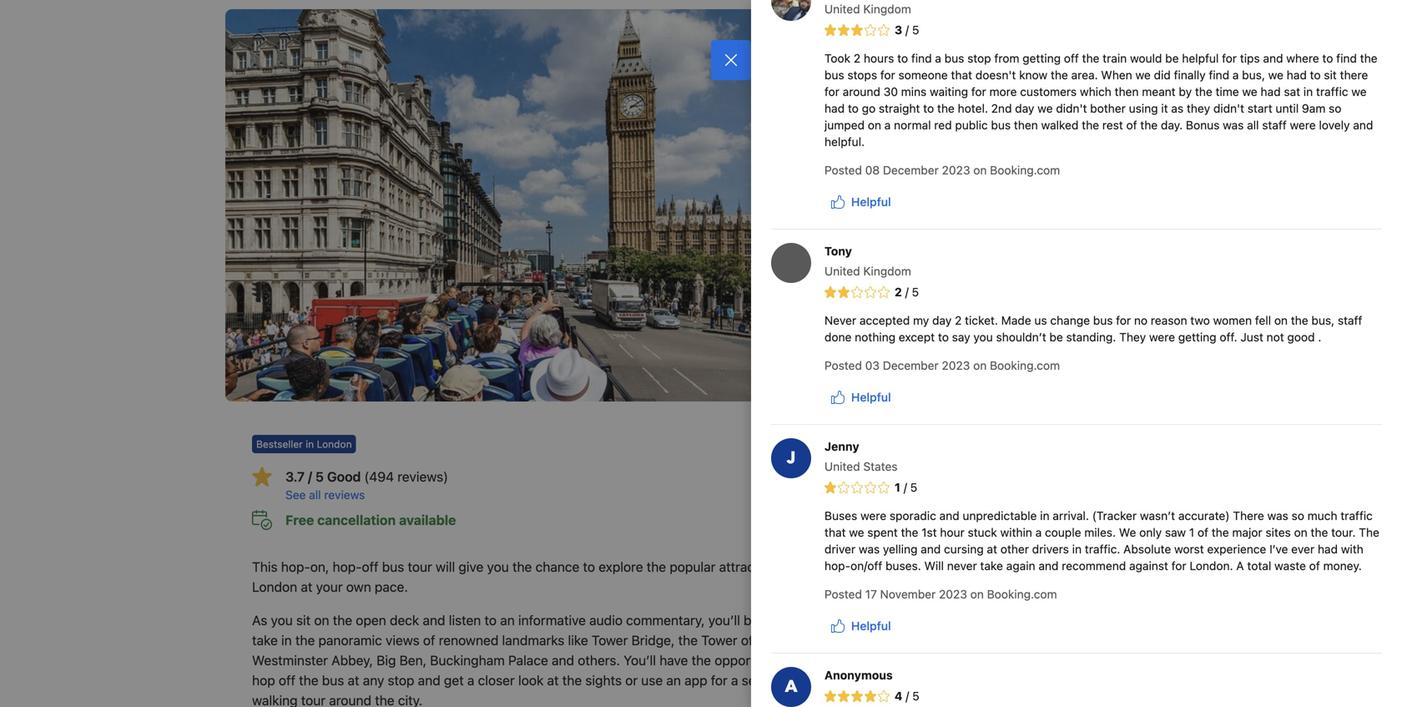 Task type: locate. For each thing, give the bounding box(es) containing it.
/ up show more dates
[[904, 480, 907, 494]]

bus inside as you sit on the open deck and listen to an informative audio commentary, you'll be able to take in the panoramic views of renowned landmarks like tower bridge, the tower of london, westminster abbey, big ben, buckingham palace and others. you'll have the opportunity to hop off the bus at any stop and get a closer look at the sights or use an app for a self-guided walking tour around the city.
[[322, 672, 344, 688]]

panoramic
[[318, 632, 382, 648]]

absolute
[[1124, 542, 1171, 556]]

helpful down 08
[[851, 195, 891, 209]]

we down there
[[1352, 85, 1367, 98]]

0 horizontal spatial day
[[932, 313, 952, 327]]

and down drivers
[[1039, 559, 1059, 573]]

the down 'westminster'
[[299, 672, 319, 688]]

i've
[[1270, 542, 1288, 556]]

app
[[685, 672, 707, 688]]

1 horizontal spatial day
[[1015, 101, 1035, 115]]

and right lovely
[[1353, 118, 1373, 132]]

on down go
[[868, 118, 881, 132]]

at inside this hop-on, hop-off bus tour will give you the chance to explore the popular attractions of london at your own pace.
[[301, 579, 313, 595]]

2 vertical spatial 2023
[[939, 587, 967, 601]]

0 horizontal spatial stop
[[388, 672, 414, 688]]

0 horizontal spatial an
[[500, 612, 515, 628]]

that inside buses were sporadic and unpredictable in arrival. (tracker wasn't accurate) there was so much traffic that we spent the 1st hour stuck within a couple miles. we only saw 1 of the major sites on the tour. the driver was yelling and cursing at other drivers in traffic. absolute worst experience i've ever had with hop-on/off buses. will never take again and recommend against for london. a total waste of money.
[[825, 525, 846, 539]]

0 horizontal spatial a
[[785, 675, 797, 698]]

2 december from the top
[[883, 359, 939, 372]]

open
[[356, 612, 386, 628]]

sit
[[1324, 68, 1337, 82], [296, 612, 311, 628]]

1 horizontal spatial hop-
[[333, 559, 362, 575]]

1 vertical spatial were
[[1149, 330, 1175, 344]]

0 vertical spatial by
[[1179, 85, 1192, 98]]

0 vertical spatial off
[[1064, 51, 1079, 65]]

0 horizontal spatial 1
[[895, 480, 901, 494]]

helpful button
[[825, 187, 898, 217], [825, 382, 898, 412], [825, 611, 898, 641]]

city.
[[398, 692, 423, 707]]

of
[[1126, 118, 1137, 132], [1198, 525, 1209, 539], [788, 559, 800, 575], [1309, 559, 1320, 573], [423, 632, 435, 648], [741, 632, 753, 648]]

meant
[[1142, 85, 1176, 98]]

0 horizontal spatial tower
[[592, 632, 628, 648]]

mon
[[1028, 541, 1052, 555]]

united inside the jenny united states
[[825, 460, 860, 473]]

was right bonus
[[1223, 118, 1244, 132]]

0 horizontal spatial so
[[1292, 509, 1305, 523]]

2 horizontal spatial hop-
[[825, 559, 851, 573]]

off inside this hop-on, hop-off bus tour will give you the chance to explore the popular attractions of london at your own pace.
[[362, 559, 379, 575]]

all down start
[[1247, 118, 1259, 132]]

you inside as you sit on the open deck and listen to an informative audio commentary, you'll be able to take in the panoramic views of renowned landmarks like tower bridge, the tower of london, westminster abbey, big ben, buckingham palace and others. you'll have the opportunity to hop off the bus at any stop and get a closer look at the sights or use an app for a self-guided walking tour around the city.
[[271, 612, 293, 628]]

you right the as
[[271, 612, 293, 628]]

day right 2nd
[[1015, 101, 1035, 115]]

united down jenny
[[825, 460, 860, 473]]

1 vertical spatial you
[[487, 559, 509, 575]]

kingdom
[[863, 2, 911, 16], [863, 264, 911, 278]]

december for 03
[[883, 359, 939, 372]]

to inside this hop-on, hop-off bus tour will give you the chance to explore the popular attractions of london at your own pace.
[[583, 559, 595, 575]]

on
[[868, 118, 881, 132], [974, 163, 987, 177], [1275, 313, 1288, 327], [973, 359, 987, 372], [1294, 525, 1308, 539], [971, 587, 984, 601], [314, 612, 329, 628]]

5
[[912, 23, 919, 37], [912, 285, 919, 299], [315, 469, 324, 485], [910, 480, 918, 494], [912, 689, 920, 703]]

november
[[880, 587, 936, 601]]

kingdom up 3
[[863, 2, 911, 16]]

was inside the took 2 hours to find a bus stop from getting off the train would be helpful for tips and where to find the bus stops for someone that doesn't know the area. when we did finally find a bus, we had to sit there for around 30 mins waiting for more customers which then meant by the time we had sat in traffic we had to go straight to the hotel. 2nd day we didn't bother using it as they didn't start until 9am so jumped on a normal red public bus then walked the rest of the day. bonus was all staff were lovely and helpful.
[[1223, 118, 1244, 132]]

1 horizontal spatial were
[[1149, 330, 1175, 344]]

customers
[[1020, 85, 1077, 98]]

helpful button down 17
[[825, 611, 898, 641]]

5 inside 3.7 / 5 good (494 reviews) see all reviews
[[315, 469, 324, 485]]

united up "took"
[[825, 2, 860, 16]]

1 horizontal spatial tower
[[701, 632, 738, 648]]

united for tony
[[825, 264, 860, 278]]

dialog
[[711, 0, 1402, 707]]

1 vertical spatial an
[[666, 672, 681, 688]]

hop- down driver on the bottom of the page
[[825, 559, 851, 573]]

posted down helpful.
[[825, 163, 862, 177]]

use
[[641, 672, 663, 688]]

posted left 17
[[825, 587, 862, 601]]

pace.
[[375, 579, 408, 595]]

1 horizontal spatial find
[[1209, 68, 1230, 82]]

off
[[1064, 51, 1079, 65], [362, 559, 379, 575], [279, 672, 295, 688]]

3
[[895, 23, 903, 37]]

3 helpful from the top
[[851, 619, 891, 633]]

took 2 hours to find a bus stop from getting off the train would be helpful for tips and where to find the bus stops for someone that doesn't know the area. when we did finally find a bus, we had to sit there for around 30 mins waiting for more customers which then meant by the time we had sat in traffic we had to go straight to the hotel. 2nd day we didn't bother using it as they didn't start until 9am so jumped on a normal red public bus then walked the rest of the day. bonus was all staff were lovely and helpful.
[[825, 51, 1378, 149]]

we up start
[[1242, 85, 1258, 98]]

renowned
[[439, 632, 499, 648]]

tony united kingdom
[[825, 244, 911, 278]]

1 up the jan on the bottom right of the page
[[1034, 556, 1047, 584]]

0 vertical spatial posted
[[825, 163, 862, 177]]

0 vertical spatial december
[[883, 163, 939, 177]]

for inside never accepted my day 2 ticket. made us change bus for no reason two women fell on the bus, staff done nothing except to say you shouldn't be standing. they were getting off. just not good .
[[1116, 313, 1131, 327]]

didn't
[[1056, 101, 1087, 115], [1214, 101, 1245, 115]]

traffic.
[[1085, 542, 1120, 556]]

that inside the took 2 hours to find a bus stop from getting off the train would be helpful for tips and where to find the bus stops for someone that doesn't know the area. when we did finally find a bus, we had to sit there for around 30 mins waiting for more customers which then meant by the time we had sat in traffic we had to go straight to the hotel. 2nd day we didn't bother using it as they didn't start until 9am so jumped on a normal red public bus then walked the rest of the day. bonus was all staff were lovely and helpful.
[[951, 68, 972, 82]]

in down couple
[[1072, 542, 1082, 556]]

show more dates button
[[854, 492, 963, 522]]

1 horizontal spatial then
[[1115, 85, 1139, 98]]

around down stops
[[843, 85, 881, 98]]

0 horizontal spatial was
[[859, 542, 880, 556]]

1 horizontal spatial didn't
[[1214, 101, 1245, 115]]

take inside as you sit on the open deck and listen to an informative audio commentary, you'll be able to take in the panoramic views of renowned landmarks like tower bridge, the tower of london, westminster abbey, big ben, buckingham palace and others. you'll have the opportunity to hop off the bus at any stop and get a closer look at the sights or use an app for a self-guided walking tour around the city.
[[252, 632, 278, 648]]

lovely
[[1319, 118, 1350, 132]]

dates
[[925, 500, 956, 513]]

unpredictable
[[963, 509, 1037, 523]]

spent
[[868, 525, 898, 539]]

anonymous element
[[785, 675, 797, 699]]

and down 'like'
[[552, 652, 574, 668]]

to right where
[[1323, 51, 1333, 65]]

be
[[1165, 51, 1179, 65], [1050, 330, 1063, 344], [744, 612, 759, 628]]

bus, up .
[[1312, 313, 1335, 327]]

getting up know
[[1023, 51, 1061, 65]]

1 inside buses were sporadic and unpredictable in arrival. (tracker wasn't accurate) there was so much traffic that we spent the 1st hour stuck within a couple miles. we only saw 1 of the major sites on the tour. the driver was yelling and cursing at other drivers in traffic. absolute worst experience i've ever had with hop-on/off buses. will never take again and recommend against for london. a total waste of money.
[[1189, 525, 1195, 539]]

a up mon
[[1036, 525, 1042, 539]]

0 vertical spatial getting
[[1023, 51, 1061, 65]]

1 horizontal spatial a
[[1237, 559, 1244, 573]]

a inside buses were sporadic and unpredictable in arrival. (tracker wasn't accurate) there was so much traffic that we spent the 1st hour stuck within a couple miles. we only saw 1 of the major sites on the tour. the driver was yelling and cursing at other drivers in traffic. absolute worst experience i've ever had with hop-on/off buses. will never take again and recommend against for london. a total waste of money.
[[1036, 525, 1042, 539]]

0 vertical spatial 1
[[895, 480, 901, 494]]

we down 'would'
[[1136, 68, 1151, 82]]

0 vertical spatial united
[[825, 2, 860, 16]]

1 hop- from the left
[[281, 559, 310, 575]]

had up jumped
[[825, 101, 845, 115]]

bus up pace.
[[382, 559, 404, 575]]

be inside the took 2 hours to find a bus stop from getting off the train would be helpful for tips and where to find the bus stops for someone that doesn't know the area. when we did finally find a bus, we had to sit there for around 30 mins waiting for more customers which then meant by the time we had sat in traffic we had to go straight to the hotel. 2nd day we didn't bother using it as they didn't start until 9am so jumped on a normal red public bus then walked the rest of the day. bonus was all staff were lovely and helpful.
[[1165, 51, 1179, 65]]

0 vertical spatial take
[[980, 559, 1003, 573]]

december for 08
[[883, 163, 939, 177]]

/ right 3.7
[[308, 469, 312, 485]]

1 posted from the top
[[825, 163, 862, 177]]

1 horizontal spatial was
[[1223, 118, 1244, 132]]

/ inside 3.7 / 5 good (494 reviews) see all reviews
[[308, 469, 312, 485]]

cursing
[[944, 542, 984, 556]]

2 horizontal spatial 1
[[1189, 525, 1195, 539]]

0 vertical spatial day
[[1015, 101, 1035, 115]]

bus down abbey,
[[322, 672, 344, 688]]

0 horizontal spatial hop-
[[281, 559, 310, 575]]

standing.
[[1066, 330, 1116, 344]]

0 vertical spatial show
[[1048, 348, 1079, 362]]

walking
[[252, 692, 298, 707]]

1 horizontal spatial be
[[1050, 330, 1063, 344]]

0 horizontal spatial be
[[744, 612, 759, 628]]

say
[[952, 330, 970, 344]]

5 up the my
[[912, 285, 919, 299]]

the left rest
[[1082, 118, 1099, 132]]

to right chance
[[583, 559, 595, 575]]

tickets and prices
[[854, 428, 998, 451]]

1 horizontal spatial you
[[487, 559, 509, 575]]

we inside buses were sporadic and unpredictable in arrival. (tracker wasn't accurate) there was so much traffic that we spent the 1st hour stuck within a couple miles. we only saw 1 of the major sites on the tour. the driver was yelling and cursing at other drivers in traffic. absolute worst experience i've ever had with hop-on/off buses. will never take again and recommend against for london. a total waste of money.
[[849, 525, 864, 539]]

getting inside the took 2 hours to find a bus stop from getting off the train would be helpful for tips and where to find the bus stops for someone that doesn't know the area. when we did finally find a bus, we had to sit there for around 30 mins waiting for more customers which then meant by the time we had sat in traffic we had to go straight to the hotel. 2nd day we didn't bother using it as they didn't start until 9am so jumped on a normal red public bus then walked the rest of the day. bonus was all staff were lovely and helpful.
[[1023, 51, 1061, 65]]

on inside never accepted my day 2 ticket. made us change bus for no reason two women fell on the bus, staff done nothing except to say you shouldn't be standing. they were getting off. just not good .
[[1275, 313, 1288, 327]]

this
[[252, 559, 278, 575]]

0 horizontal spatial sit
[[296, 612, 311, 628]]

tue
[[1106, 541, 1126, 555]]

day inside never accepted my day 2 ticket. made us change bus for no reason two women fell on the bus, staff done nothing except to say you shouldn't be standing. they were getting off. just not good .
[[932, 313, 952, 327]]

1 helpful from the top
[[851, 195, 891, 209]]

around inside as you sit on the open deck and listen to an informative audio commentary, you'll be able to take in the panoramic views of renowned landmarks like tower bridge, the tower of london, westminster abbey, big ben, buckingham palace and others. you'll have the opportunity to hop off the bus at any stop and get a closer look at the sights or use an app for a self-guided walking tour around the city.
[[329, 692, 371, 707]]

5 for 3.7
[[315, 469, 324, 485]]

booking.com down the shouldn't at the top of page
[[990, 359, 1060, 372]]

3 helpful button from the top
[[825, 611, 898, 641]]

sit inside as you sit on the open deck and listen to an informative audio commentary, you'll be able to take in the panoramic views of renowned landmarks like tower bridge, the tower of london, westminster abbey, big ben, buckingham palace and others. you'll have the opportunity to hop off the bus at any stop and get a closer look at the sights or use an app for a self-guided walking tour around the city.
[[296, 612, 311, 628]]

0 vertical spatial helpful
[[851, 195, 891, 209]]

we down the buses
[[849, 525, 864, 539]]

total
[[1247, 559, 1272, 573]]

2 vertical spatial you
[[271, 612, 293, 628]]

2 kingdom from the top
[[863, 264, 911, 278]]

1 vertical spatial then
[[1014, 118, 1038, 132]]

2023 for jenny united states
[[939, 587, 967, 601]]

tony
[[825, 244, 852, 258]]

december down except
[[883, 359, 939, 372]]

sit inside the took 2 hours to find a bus stop from getting off the train would be helpful for tips and where to find the bus stops for someone that doesn't know the area. when we did finally find a bus, we had to sit there for around 30 mins waiting for more customers which then meant by the time we had sat in traffic we had to go straight to the hotel. 2nd day we didn't bother using it as they didn't start until 9am so jumped on a normal red public bus then walked the rest of the day. bonus was all staff were lovely and helpful.
[[1324, 68, 1337, 82]]

1 vertical spatial show
[[861, 500, 891, 513]]

take inside buses were sporadic and unpredictable in arrival. (tracker wasn't accurate) there was so much traffic that we spent the 1st hour stuck within a couple miles. we only saw 1 of the major sites on the tour. the driver was yelling and cursing at other drivers in traffic. absolute worst experience i've ever had with hop-on/off buses. will never take again and recommend against for london. a total waste of money.
[[980, 559, 1003, 573]]

1 horizontal spatial stop
[[968, 51, 991, 65]]

that up waiting
[[951, 68, 972, 82]]

1 vertical spatial united
[[825, 264, 860, 278]]

from
[[995, 51, 1020, 65]]

jenny united states
[[825, 439, 898, 473]]

tour
[[408, 559, 432, 575], [301, 692, 326, 707]]

mins
[[901, 85, 927, 98]]

3 posted from the top
[[825, 587, 862, 601]]

jumped
[[825, 118, 865, 132]]

2 helpful button from the top
[[825, 382, 898, 412]]

1 vertical spatial 1
[[1189, 525, 1195, 539]]

it
[[1161, 101, 1168, 115]]

at down stuck at the right bottom of page
[[987, 542, 998, 556]]

united down tony
[[825, 264, 860, 278]]

by down finally
[[1179, 85, 1192, 98]]

never accepted my day 2 ticket. made us change bus for no reason two women fell on the bus, staff done nothing except to say you shouldn't be standing. they were getting off. just not good .
[[825, 313, 1363, 344]]

2 inside tue 2
[[1110, 556, 1123, 584]]

helpful
[[851, 195, 891, 209], [851, 390, 891, 404], [851, 619, 891, 633]]

more up 2nd
[[990, 85, 1017, 98]]

by
[[1179, 85, 1192, 98], [1015, 467, 1031, 483]]

1 vertical spatial booking.com
[[990, 359, 1060, 372]]

1 horizontal spatial all
[[1082, 348, 1094, 362]]

an down have
[[666, 672, 681, 688]]

1 vertical spatial bus,
[[1312, 313, 1335, 327]]

the
[[1082, 51, 1100, 65], [1360, 51, 1378, 65], [1051, 68, 1068, 82], [1195, 85, 1213, 98], [937, 101, 955, 115], [1082, 118, 1099, 132], [1141, 118, 1158, 132], [1291, 313, 1309, 327], [901, 525, 919, 539], [1212, 525, 1229, 539], [1311, 525, 1328, 539], [513, 559, 532, 575], [647, 559, 666, 575], [333, 612, 352, 628], [295, 632, 315, 648], [678, 632, 698, 648], [692, 652, 711, 668], [299, 672, 319, 688], [562, 672, 582, 688], [375, 692, 395, 707]]

we
[[1136, 68, 1151, 82], [1269, 68, 1284, 82], [1242, 85, 1258, 98], [1352, 85, 1367, 98], [1038, 101, 1053, 115], [849, 525, 864, 539]]

bonus
[[1186, 118, 1220, 132]]

a up someone
[[935, 51, 942, 65]]

0 vertical spatial traffic
[[1316, 85, 1349, 98]]

0 vertical spatial 2023
[[942, 163, 970, 177]]

to right hours
[[897, 51, 908, 65]]

bridge,
[[632, 632, 675, 648]]

abbey,
[[332, 652, 373, 668]]

staff inside the took 2 hours to find a bus stop from getting off the train would be helpful for tips and where to find the bus stops for someone that doesn't know the area. when we did finally find a bus, we had to sit there for around 30 mins waiting for more customers which then meant by the time we had sat in traffic we had to go straight to the hotel. 2nd day we didn't bother using it as they didn't start until 9am so jumped on a normal red public bus then walked the rest of the day. bonus was all staff were lovely and helpful.
[[1262, 118, 1287, 132]]

2 vertical spatial be
[[744, 612, 759, 628]]

at left your
[[301, 579, 313, 595]]

posted for posted 17 november 2023 on booking.com
[[825, 587, 862, 601]]

on inside as you sit on the open deck and listen to an informative audio commentary, you'll be able to take in the panoramic views of renowned landmarks like tower bridge, the tower of london, westminster abbey, big ben, buckingham palace and others. you'll have the opportunity to hop off the bus at any stop and get a closer look at the sights or use an app for a self-guided walking tour around the city.
[[314, 612, 329, 628]]

the up 'westminster'
[[295, 632, 315, 648]]

0 horizontal spatial take
[[252, 632, 278, 648]]

2023
[[942, 163, 970, 177], [942, 359, 970, 372], [939, 587, 967, 601]]

(494
[[364, 469, 394, 485]]

2 united from the top
[[825, 264, 860, 278]]

2 vertical spatial all
[[309, 488, 321, 502]]

were inside the took 2 hours to find a bus stop from getting off the train would be helpful for tips and where to find the bus stops for someone that doesn't know the area. when we did finally find a bus, we had to sit there for around 30 mins waiting for more customers which then meant by the time we had sat in traffic we had to go straight to the hotel. 2nd day we didn't bother using it as they didn't start until 9am so jumped on a normal red public bus then walked the rest of the day. bonus was all staff were lovely and helpful.
[[1290, 118, 1316, 132]]

explore
[[599, 559, 643, 575]]

1 vertical spatial posted
[[825, 359, 862, 372]]

1 vertical spatial helpful button
[[825, 382, 898, 412]]

bus, inside never accepted my day 2 ticket. made us change bus for no reason two women fell on the bus, staff done nothing except to say you shouldn't be standing. they were getting off. just not good .
[[1312, 313, 1335, 327]]

not
[[1267, 330, 1284, 344]]

like
[[568, 632, 588, 648]]

5 right 4
[[912, 689, 920, 703]]

0 vertical spatial staff
[[1262, 118, 1287, 132]]

1 vertical spatial day
[[932, 313, 952, 327]]

0 horizontal spatial didn't
[[1056, 101, 1087, 115]]

staff inside never accepted my day 2 ticket. made us change bus for no reason two women fell on the bus, staff done nothing except to say you shouldn't be standing. they were getting off. just not good .
[[1338, 313, 1363, 327]]

1 december from the top
[[883, 163, 939, 177]]

show down standing.
[[1048, 348, 1079, 362]]

a inside buses were sporadic and unpredictable in arrival. (tracker wasn't accurate) there was so much traffic that we spent the 1st hour stuck within a couple miles. we only saw 1 of the major sites on the tour. the driver was yelling and cursing at other drivers in traffic. absolute worst experience i've ever had with hop-on/off buses. will never take again and recommend against for london. a total waste of money.
[[1237, 559, 1244, 573]]

show inside 'button'
[[861, 500, 891, 513]]

0 vertical spatial was
[[1223, 118, 1244, 132]]

a right self-
[[785, 675, 797, 698]]

5 for 2
[[912, 285, 919, 299]]

had up money.
[[1318, 542, 1338, 556]]

1 horizontal spatial tour
[[408, 559, 432, 575]]

helpful down '03'
[[851, 390, 891, 404]]

all left 14
[[1082, 348, 1094, 362]]

the up they
[[1195, 85, 1213, 98]]

2 posted from the top
[[825, 359, 862, 372]]

1 inside mon 1 jan
[[1034, 556, 1047, 584]]

bus down 2nd
[[991, 118, 1011, 132]]

1 vertical spatial so
[[1292, 509, 1305, 523]]

bus down "took"
[[825, 68, 844, 82]]

2 horizontal spatial was
[[1268, 509, 1289, 523]]

0 vertical spatial all
[[1247, 118, 1259, 132]]

1 horizontal spatial staff
[[1338, 313, 1363, 327]]

the up area.
[[1082, 51, 1100, 65]]

the down using
[[1141, 118, 1158, 132]]

1 united from the top
[[825, 2, 860, 16]]

in inside as you sit on the open deck and listen to an informative audio commentary, you'll be able to take in the panoramic views of renowned landmarks like tower bridge, the tower of london, westminster abbey, big ben, buckingham palace and others. you'll have the opportunity to hop off the bus at any stop and get a closer look at the sights or use an app for a self-guided walking tour around the city.
[[281, 632, 292, 648]]

1 horizontal spatial so
[[1329, 101, 1342, 115]]

getting inside never accepted my day 2 ticket. made us change bus for no reason two women fell on the bus, staff done nothing except to say you shouldn't be standing. they were getting off. just not good .
[[1178, 330, 1217, 344]]

so
[[1329, 101, 1342, 115], [1292, 509, 1305, 523]]

posted 03 december 2023 on booking.com
[[825, 359, 1060, 372]]

14
[[1097, 348, 1110, 362]]

tue 2
[[1106, 541, 1126, 584]]

day right the my
[[932, 313, 952, 327]]

1 vertical spatial getting
[[1178, 330, 1217, 344]]

on inside the took 2 hours to find a bus stop from getting off the train would be helpful for tips and where to find the bus stops for someone that doesn't know the area. when we did finally find a bus, we had to sit there for around 30 mins waiting for more customers which then meant by the time we had sat in traffic we had to go straight to the hotel. 2nd day we didn't bother using it as they didn't start until 9am so jumped on a normal red public bus then walked the rest of the day. bonus was all staff were lovely and helpful.
[[868, 118, 881, 132]]

cancellation
[[317, 512, 396, 528]]

tour left will
[[408, 559, 432, 575]]

region
[[840, 522, 1164, 619]]

1 horizontal spatial more
[[990, 85, 1017, 98]]

of inside this hop-on, hop-off bus tour will give you the chance to explore the popular attractions of london at your own pace.
[[788, 559, 800, 575]]

nothing
[[855, 330, 896, 344]]

0 horizontal spatial were
[[861, 509, 887, 523]]

1 vertical spatial kingdom
[[863, 264, 911, 278]]

1 horizontal spatial an
[[666, 672, 681, 688]]

more inside the took 2 hours to find a bus stop from getting off the train would be helpful for tips and where to find the bus stops for someone that doesn't know the area. when we did finally find a bus, we had to sit there for around 30 mins waiting for more customers which then meant by the time we had sat in traffic we had to go straight to the hotel. 2nd day we didn't bother using it as they didn't start until 9am so jumped on a normal red public bus then walked the rest of the day. bonus was all staff were lovely and helpful.
[[990, 85, 1017, 98]]

2 vertical spatial helpful
[[851, 619, 891, 633]]

bus, down tips
[[1242, 68, 1265, 82]]

sporadic
[[890, 509, 936, 523]]

show more dates
[[861, 500, 956, 513]]

stop
[[968, 51, 991, 65], [388, 672, 414, 688]]

1 vertical spatial sit
[[296, 612, 311, 628]]

and up ticket
[[915, 428, 945, 451]]

2 tower from the left
[[701, 632, 738, 648]]

1 vertical spatial off
[[362, 559, 379, 575]]

0 vertical spatial you
[[974, 330, 993, 344]]

1 vertical spatial 2023
[[942, 359, 970, 372]]

0 horizontal spatial staff
[[1262, 118, 1287, 132]]

2023 down 31
[[939, 587, 967, 601]]

be up did
[[1165, 51, 1179, 65]]

on up ever
[[1294, 525, 1308, 539]]

0 vertical spatial then
[[1115, 85, 1139, 98]]

made
[[1001, 313, 1031, 327]]

0 horizontal spatial show
[[861, 500, 891, 513]]

3 united from the top
[[825, 460, 860, 473]]

a down experience
[[1237, 559, 1244, 573]]

dialog containing j
[[711, 0, 1402, 707]]

0 vertical spatial so
[[1329, 101, 1342, 115]]

1 horizontal spatial around
[[843, 85, 881, 98]]

0 vertical spatial more
[[990, 85, 1017, 98]]

1 vertical spatial be
[[1050, 330, 1063, 344]]

at left any
[[348, 672, 359, 688]]

an up landmarks at the left bottom
[[500, 612, 515, 628]]

anonymous
[[825, 668, 893, 682]]

an
[[500, 612, 515, 628], [666, 672, 681, 688]]

stop inside the took 2 hours to find a bus stop from getting off the train would be helpful for tips and where to find the bus stops for someone that doesn't know the area. when we did finally find a bus, we had to sit there for around 30 mins waiting for more customers which then meant by the time we had sat in traffic we had to go straight to the hotel. 2nd day we didn't bother using it as they didn't start until 9am so jumped on a normal red public bus then walked the rest of the day. bonus was all staff were lovely and helpful.
[[968, 51, 991, 65]]

traffic up the
[[1341, 509, 1373, 523]]

kingdom inside tony united kingdom
[[863, 264, 911, 278]]

united inside tony united kingdom
[[825, 264, 860, 278]]

1 vertical spatial a
[[785, 675, 797, 698]]

0 vertical spatial around
[[843, 85, 881, 98]]

1 horizontal spatial 1
[[1034, 556, 1047, 584]]

5 left good
[[315, 469, 324, 485]]

1 helpful button from the top
[[825, 187, 898, 217]]

hop-
[[281, 559, 310, 575], [333, 559, 362, 575], [825, 559, 851, 573]]

for right the "app"
[[711, 672, 728, 688]]

ever
[[1291, 542, 1315, 556]]

as
[[252, 612, 267, 628]]

1 horizontal spatial bus,
[[1312, 313, 1335, 327]]

go
[[862, 101, 876, 115]]

so inside the took 2 hours to find a bus stop from getting off the train would be helpful for tips and where to find the bus stops for someone that doesn't know the area. when we did finally find a bus, we had to sit there for around 30 mins waiting for more customers which then meant by the time we had sat in traffic we had to go straight to the hotel. 2nd day we didn't bother using it as they didn't start until 9am so jumped on a normal red public bus then walked the rest of the day. bonus was all staff were lovely and helpful.
[[1329, 101, 1342, 115]]

0 horizontal spatial that
[[825, 525, 846, 539]]

5 for 1
[[910, 480, 918, 494]]

off inside the took 2 hours to find a bus stop from getting off the train would be helpful for tips and where to find the bus stops for someone that doesn't know the area. when we did finally find a bus, we had to sit there for around 30 mins waiting for more customers which then meant by the time we had sat in traffic we had to go straight to the hotel. 2nd day we didn't bother using it as they didn't start until 9am so jumped on a normal red public bus then walked the rest of the day. bonus was all staff were lovely and helpful.
[[1064, 51, 1079, 65]]

time
[[1216, 85, 1239, 98]]

booking.com for posted 17 november 2023 on booking.com
[[987, 587, 1057, 601]]

0 vertical spatial stop
[[968, 51, 991, 65]]

stop up city.
[[388, 672, 414, 688]]

0 horizontal spatial bus,
[[1242, 68, 1265, 82]]

were down 9am
[[1290, 118, 1316, 132]]

on/off
[[851, 559, 883, 573]]

2 horizontal spatial all
[[1247, 118, 1259, 132]]

booking.com for posted 08 december 2023 on booking.com
[[990, 163, 1060, 177]]

3 hop- from the left
[[825, 559, 851, 573]]

ben,
[[400, 652, 427, 668]]

0 horizontal spatial you
[[271, 612, 293, 628]]

1 vertical spatial tour
[[301, 692, 326, 707]]

2 up say
[[955, 313, 962, 327]]

walked
[[1041, 118, 1079, 132]]

0 horizontal spatial more
[[894, 500, 922, 513]]

1 vertical spatial was
[[1268, 509, 1289, 523]]

1 kingdom from the top
[[863, 2, 911, 16]]

1 vertical spatial by
[[1015, 467, 1031, 483]]

bus up standing.
[[1093, 313, 1113, 327]]

on down ticket.
[[973, 359, 987, 372]]

on up the not
[[1275, 313, 1288, 327]]

were up spent
[[861, 509, 887, 523]]

no
[[1134, 313, 1148, 327]]

/ right 4
[[906, 689, 909, 703]]

my
[[913, 313, 929, 327]]

0 vertical spatial a
[[1237, 559, 1244, 573]]

the inside never accepted my day 2 ticket. made us change bus for no reason two women fell on the bus, staff done nothing except to say you shouldn't be standing. they were getting off. just not good .
[[1291, 313, 1309, 327]]

did
[[1154, 68, 1171, 82]]

jenny element
[[787, 447, 796, 470]]

0 vertical spatial be
[[1165, 51, 1179, 65]]

in inside the took 2 hours to find a bus stop from getting off the train would be helpful for tips and where to find the bus stops for someone that doesn't know the area. when we did finally find a bus, we had to sit there for around 30 mins waiting for more customers which then meant by the time we had sat in traffic we had to go straight to the hotel. 2nd day we didn't bother using it as they didn't start until 9am so jumped on a normal red public bus then walked the rest of the day. bonus was all staff were lovely and helpful.
[[1304, 85, 1313, 98]]

find up there
[[1337, 51, 1357, 65]]

all inside the took 2 hours to find a bus stop from getting off the train would be helpful for tips and where to find the bus stops for someone that doesn't know the area. when we did finally find a bus, we had to sit there for around 30 mins waiting for more customers which then meant by the time we had sat in traffic we had to go straight to the hotel. 2nd day we didn't bother using it as they didn't start until 9am so jumped on a normal red public bus then walked the rest of the day. bonus was all staff were lovely and helpful.
[[1247, 118, 1259, 132]]

2 helpful from the top
[[851, 390, 891, 404]]

us
[[1035, 313, 1047, 327]]



Task type: describe. For each thing, give the bounding box(es) containing it.
30
[[884, 85, 898, 98]]

free
[[285, 512, 314, 528]]

helpful button for 03
[[825, 382, 898, 412]]

two
[[1191, 313, 1210, 327]]

/ for 4
[[906, 689, 909, 703]]

in up couple
[[1040, 509, 1050, 523]]

views
[[386, 632, 420, 648]]

1 tower from the left
[[592, 632, 628, 648]]

train
[[1103, 51, 1127, 65]]

the left chance
[[513, 559, 532, 575]]

sights
[[585, 672, 622, 688]]

waiting
[[930, 85, 968, 98]]

you'll
[[624, 652, 656, 668]]

be inside as you sit on the open deck and listen to an informative audio commentary, you'll be able to take in the panoramic views of renowned landmarks like tower bridge, the tower of london, westminster abbey, big ben, buckingham palace and others. you'll have the opportunity to hop off the bus at any stop and get a closer look at the sights or use an app for a self-guided walking tour around the city.
[[744, 612, 759, 628]]

london
[[252, 579, 297, 595]]

helpful button for 08
[[825, 187, 898, 217]]

at right look
[[547, 672, 559, 688]]

any
[[363, 672, 384, 688]]

posted for posted 03 december 2023 on booking.com
[[825, 359, 862, 372]]

show all 14 photos
[[1048, 348, 1152, 362]]

more inside 'button'
[[894, 500, 922, 513]]

17
[[865, 587, 877, 601]]

on,
[[310, 559, 329, 575]]

helpful for 17
[[851, 619, 891, 633]]

with
[[1341, 542, 1364, 556]]

stops
[[848, 68, 877, 82]]

for left tips
[[1222, 51, 1237, 65]]

/ for 3.7
[[308, 469, 312, 485]]

dec
[[953, 585, 975, 598]]

off inside as you sit on the open deck and listen to an informative audio commentary, you'll be able to take in the panoramic views of renowned landmarks like tower bridge, the tower of london, westminster abbey, big ben, buckingham palace and others. you'll have the opportunity to hop off the bus at any stop and get a closer look at the sights or use an app for a self-guided walking tour around the city.
[[279, 672, 295, 688]]

they
[[1187, 101, 1210, 115]]

of up ben,
[[423, 632, 435, 648]]

bus inside never accepted my day 2 ticket. made us change bus for no reason two women fell on the bus, staff done nothing except to say you shouldn't be standing. they were getting off. just not good .
[[1093, 313, 1113, 327]]

for up 30 at the top right of the page
[[881, 68, 895, 82]]

bus, inside the took 2 hours to find a bus stop from getting off the train would be helpful for tips and where to find the bus stops for someone that doesn't know the area. when we did finally find a bus, we had to sit there for around 30 mins waiting for more customers which then meant by the time we had sat in traffic we had to go straight to the hotel. 2nd day we didn't bother using it as they didn't start until 9am so jumped on a normal red public bus then walked the rest of the day. bonus was all staff were lovely and helpful.
[[1242, 68, 1265, 82]]

tour inside as you sit on the open deck and listen to an informative audio commentary, you'll be able to take in the panoramic views of renowned landmarks like tower bridge, the tower of london, westminster abbey, big ben, buckingham palace and others. you'll have the opportunity to hop off the bus at any stop and get a closer look at the sights or use an app for a self-guided walking tour around the city.
[[301, 692, 326, 707]]

arrival.
[[1053, 509, 1089, 523]]

.
[[1318, 330, 1322, 344]]

the up panoramic
[[333, 612, 352, 628]]

except
[[899, 330, 935, 344]]

against
[[1129, 559, 1169, 573]]

london,
[[757, 632, 806, 648]]

the up the "app"
[[692, 652, 711, 668]]

the down sporadic
[[901, 525, 919, 539]]

for inside as you sit on the open deck and listen to an informative audio commentary, you'll be able to take in the panoramic views of renowned landmarks like tower bridge, the tower of london, westminster abbey, big ben, buckingham palace and others. you'll have the opportunity to hop off the bus at any stop and get a closer look at the sights or use an app for a self-guided walking tour around the city.
[[711, 672, 728, 688]]

fell
[[1255, 313, 1271, 327]]

by inside the took 2 hours to find a bus stop from getting off the train would be helpful for tips and where to find the bus stops for someone that doesn't know the area. when we did finally find a bus, we had to sit there for around 30 mins waiting for more customers which then meant by the time we had sat in traffic we had to go straight to the hotel. 2nd day we didn't bother using it as they didn't start until 9am so jumped on a normal red public bus then walked the rest of the day. bonus was all staff were lovely and helpful.
[[1179, 85, 1192, 98]]

and right deck
[[423, 612, 445, 628]]

attractions
[[719, 559, 784, 575]]

a down straight
[[885, 118, 891, 132]]

when
[[1101, 68, 1133, 82]]

so inside buses were sporadic and unpredictable in arrival. (tracker wasn't accurate) there was so much traffic that we spent the 1st hour stuck within a couple miles. we only saw 1 of the major sites on the tour. the driver was yelling and cursing at other drivers in traffic. absolute worst experience i've ever had with hop-on/off buses. will never take again and recommend against for london. a total waste of money.
[[1292, 509, 1305, 523]]

for inside buses were sporadic and unpredictable in arrival. (tracker wasn't accurate) there was so much traffic that we spent the 1st hour stuck within a couple miles. we only saw 1 of the major sites on the tour. the driver was yelling and cursing at other drivers in traffic. absolute worst experience i've ever had with hop-on/off buses. will never take again and recommend against for london. a total waste of money.
[[1172, 559, 1187, 573]]

had up sat
[[1287, 68, 1307, 82]]

the up "red"
[[937, 101, 955, 115]]

2 didn't from the left
[[1214, 101, 1245, 115]]

and right tips
[[1263, 51, 1283, 65]]

a up time
[[1233, 68, 1239, 82]]

posted 08 december 2023 on booking.com
[[825, 163, 1060, 177]]

at inside buses were sporadic and unpredictable in arrival. (tracker wasn't accurate) there was so much traffic that we spent the 1st hour stuck within a couple miles. we only saw 1 of the major sites on the tour. the driver was yelling and cursing at other drivers in traffic. absolute worst experience i've ever had with hop-on/off buses. will never take again and recommend against for london. a total waste of money.
[[987, 542, 998, 556]]

the up have
[[678, 632, 698, 648]]

stuck
[[968, 525, 997, 539]]

show for show all 14 photos
[[1048, 348, 1079, 362]]

major
[[1232, 525, 1263, 539]]

the up there
[[1360, 51, 1378, 65]]

of down ever
[[1309, 559, 1320, 573]]

deck
[[390, 612, 419, 628]]

again
[[1006, 559, 1036, 573]]

opportunity
[[715, 652, 785, 668]]

the down much
[[1311, 525, 1328, 539]]

5 for 3
[[912, 23, 919, 37]]

we down customers
[[1038, 101, 1053, 115]]

others.
[[578, 652, 620, 668]]

around inside the took 2 hours to find a bus stop from getting off the train would be helpful for tips and where to find the bus stops for someone that doesn't know the area. when we did finally find a bus, we had to sit there for around 30 mins waiting for more customers which then meant by the time we had sat in traffic we had to go straight to the hotel. 2nd day we didn't bother using it as they didn't start until 9am so jumped on a normal red public bus then walked the rest of the day. bonus was all staff were lovely and helpful.
[[843, 85, 881, 98]]

reason
[[1151, 313, 1187, 327]]

united for jenny
[[825, 460, 860, 473]]

chance
[[536, 559, 580, 575]]

2 up accepted
[[895, 285, 902, 299]]

helpful for 08
[[851, 195, 891, 209]]

to down mins
[[923, 101, 934, 115]]

posted for posted 08 december 2023 on booking.com
[[825, 163, 862, 177]]

bus up waiting
[[945, 51, 964, 65]]

2 vertical spatial was
[[859, 542, 880, 556]]

this hop-on, hop-off bus tour will give you the chance to explore the popular attractions of london at your own pace.
[[252, 559, 800, 595]]

sun
[[954, 541, 974, 555]]

never
[[825, 313, 857, 327]]

normal
[[894, 118, 931, 132]]

4 / 5
[[895, 689, 920, 703]]

tour.
[[1332, 525, 1356, 539]]

your
[[316, 579, 343, 595]]

you inside never accepted my day 2 ticket. made us change bus for no reason two women fell on the bus, staff done nothing except to say you shouldn't be standing. they were getting off. just not good .
[[974, 330, 993, 344]]

region containing 31
[[840, 522, 1164, 619]]

bus inside this hop-on, hop-off bus tour will give you the chance to explore the popular attractions of london at your own pace.
[[382, 559, 404, 575]]

booking.com for posted 03 december 2023 on booking.com
[[990, 359, 1060, 372]]

you inside this hop-on, hop-off bus tour will give you the chance to explore the popular attractions of london at your own pace.
[[487, 559, 509, 575]]

on inside buses were sporadic and unpredictable in arrival. (tracker wasn't accurate) there was so much traffic that we spent the 1st hour stuck within a couple miles. we only saw 1 of the major sites on the tour. the driver was yelling and cursing at other drivers in traffic. absolute worst experience i've ever had with hop-on/off buses. will never take again and recommend against for london. a total waste of money.
[[1294, 525, 1308, 539]]

until
[[1276, 101, 1299, 115]]

sun 31 dec
[[951, 541, 977, 598]]

and left get
[[418, 672, 441, 688]]

/ for 2
[[905, 285, 909, 299]]

were inside buses were sporadic and unpredictable in arrival. (tracker wasn't accurate) there was so much traffic that we spent the 1st hour stuck within a couple miles. we only saw 1 of the major sites on the tour. the driver was yelling and cursing at other drivers in traffic. absolute worst experience i've ever had with hop-on/off buses. will never take again and recommend against for london. a total waste of money.
[[861, 509, 887, 523]]

tour inside this hop-on, hop-off bus tour will give you the chance to explore the popular attractions of london at your own pace.
[[408, 559, 432, 575]]

08
[[865, 163, 880, 177]]

search ticket availability by date
[[854, 467, 1063, 483]]

3.7
[[285, 469, 305, 485]]

to inside never accepted my day 2 ticket. made us change bus for no reason two women fell on the bus, staff done nothing except to say you shouldn't be standing. they were getting off. just not good .
[[938, 330, 949, 344]]

5 for 4
[[912, 689, 920, 703]]

hop- inside buses were sporadic and unpredictable in arrival. (tracker wasn't accurate) there was so much traffic that we spent the 1st hour stuck within a couple miles. we only saw 1 of the major sites on the tour. the driver was yelling and cursing at other drivers in traffic. absolute worst experience i've ever had with hop-on/off buses. will never take again and recommend against for london. a total waste of money.
[[825, 559, 851, 573]]

stop inside as you sit on the open deck and listen to an informative audio commentary, you'll be able to take in the panoramic views of renowned landmarks like tower bridge, the tower of london, westminster abbey, big ben, buckingham palace and others. you'll have the opportunity to hop off the bus at any stop and get a closer look at the sights or use an app for a self-guided walking tour around the city.
[[388, 672, 414, 688]]

will
[[924, 559, 944, 573]]

the left sights
[[562, 672, 582, 688]]

of up opportunity
[[741, 632, 753, 648]]

traffic inside the took 2 hours to find a bus stop from getting off the train would be helpful for tips and where to find the bus stops for someone that doesn't know the area. when we did finally find a bus, we had to sit there for around 30 mins waiting for more customers which then meant by the time we had sat in traffic we had to go straight to the hotel. 2nd day we didn't bother using it as they didn't start until 9am so jumped on a normal red public bus then walked the rest of the day. bonus was all staff were lovely and helpful.
[[1316, 85, 1349, 98]]

on down public
[[974, 163, 987, 177]]

date
[[1034, 467, 1063, 483]]

self-
[[742, 672, 769, 688]]

4
[[895, 689, 903, 703]]

helpful.
[[825, 135, 865, 149]]

to down where
[[1310, 68, 1321, 82]]

off.
[[1220, 330, 1238, 344]]

we up until
[[1269, 68, 1284, 82]]

had inside buses were sporadic and unpredictable in arrival. (tracker wasn't accurate) there was so much traffic that we spent the 1st hour stuck within a couple miles. we only saw 1 of the major sites on the tour. the driver was yelling and cursing at other drivers in traffic. absolute worst experience i've ever had with hop-on/off buses. will never take again and recommend against for london. a total waste of money.
[[1318, 542, 1338, 556]]

to right listen
[[485, 612, 497, 628]]

2nd
[[991, 101, 1012, 115]]

wasn't
[[1140, 509, 1175, 523]]

2023 for tony united kingdom
[[942, 359, 970, 372]]

to up guided
[[788, 652, 801, 668]]

hop
[[252, 672, 275, 688]]

all inside 3.7 / 5 good (494 reviews) see all reviews
[[309, 488, 321, 502]]

had up start
[[1261, 85, 1281, 98]]

as
[[1171, 101, 1184, 115]]

the up customers
[[1051, 68, 1068, 82]]

women
[[1213, 313, 1252, 327]]

a left self-
[[731, 672, 738, 688]]

the right explore
[[647, 559, 666, 575]]

start
[[1248, 101, 1273, 115]]

1st
[[922, 525, 937, 539]]

helpful for 03
[[851, 390, 891, 404]]

2 inside never accepted my day 2 ticket. made us change bus for no reason two women fell on the bus, staff done nothing except to say you shouldn't be standing. they were getting off. just not good .
[[955, 313, 962, 327]]

closer
[[478, 672, 515, 688]]

were inside never accepted my day 2 ticket. made us change bus for no reason two women fell on the bus, staff done nothing except to say you shouldn't be standing. they were getting off. just not good .
[[1149, 330, 1175, 344]]

(tracker
[[1092, 509, 1137, 523]]

on down 31
[[971, 587, 984, 601]]

get
[[444, 672, 464, 688]]

and up hour
[[940, 509, 960, 523]]

of down accurate) on the bottom of page
[[1198, 525, 1209, 539]]

to right able
[[792, 612, 804, 628]]

0 horizontal spatial find
[[911, 51, 932, 65]]

the down any
[[375, 692, 395, 707]]

finally
[[1174, 68, 1206, 82]]

mon 1 jan
[[1028, 541, 1052, 598]]

1 didn't from the left
[[1056, 101, 1087, 115]]

/ for 1
[[904, 480, 907, 494]]

westminster
[[252, 652, 328, 668]]

2 horizontal spatial find
[[1337, 51, 1357, 65]]

know
[[1019, 68, 1048, 82]]

prices
[[949, 428, 998, 451]]

helpful button for 17
[[825, 611, 898, 641]]

1 vertical spatial all
[[1082, 348, 1094, 362]]

to left go
[[848, 101, 859, 115]]

shouldn't
[[996, 330, 1047, 344]]

accepted
[[860, 313, 910, 327]]

there
[[1340, 68, 1368, 82]]

reviews
[[324, 488, 365, 502]]

be inside never accepted my day 2 ticket. made us change bus for no reason two women fell on the bus, staff done nothing except to say you shouldn't be standing. they were getting off. just not good .
[[1050, 330, 1063, 344]]

you'll
[[708, 612, 740, 628]]

2 hop- from the left
[[333, 559, 362, 575]]

red
[[934, 118, 952, 132]]

of inside the took 2 hours to find a bus stop from getting off the train would be helpful for tips and where to find the bus stops for someone that doesn't know the area. when we did finally find a bus, we had to sit there for around 30 mins waiting for more customers which then meant by the time we had sat in traffic we had to go straight to the hotel. 2nd day we didn't bother using it as they didn't start until 9am so jumped on a normal red public bus then walked the rest of the day. bonus was all staff were lovely and helpful.
[[1126, 118, 1137, 132]]

0 horizontal spatial by
[[1015, 467, 1031, 483]]

/ for 3
[[906, 23, 909, 37]]

2 inside the took 2 hours to find a bus stop from getting off the train would be helpful for tips and where to find the bus stops for someone that doesn't know the area. when we did finally find a bus, we had to sit there for around 30 mins waiting for more customers which then meant by the time we had sat in traffic we had to go straight to the hotel. 2nd day we didn't bother using it as they didn't start until 9am so jumped on a normal red public bus then walked the rest of the day. bonus was all staff were lovely and helpful.
[[854, 51, 861, 65]]

experience
[[1207, 542, 1267, 556]]

traffic inside buses were sporadic and unpredictable in arrival. (tracker wasn't accurate) there was so much traffic that we spent the 1st hour stuck within a couple miles. we only saw 1 of the major sites on the tour. the driver was yelling and cursing at other drivers in traffic. absolute worst experience i've ever had with hop-on/off buses. will never take again and recommend against for london. a total waste of money.
[[1341, 509, 1373, 523]]

show for show more dates
[[861, 500, 891, 513]]

reviews)
[[398, 469, 448, 485]]

a right get
[[467, 672, 474, 688]]

worst
[[1174, 542, 1204, 556]]

day.
[[1161, 118, 1183, 132]]

and down 1st
[[921, 542, 941, 556]]

drivers
[[1032, 542, 1069, 556]]

for down "took"
[[825, 85, 840, 98]]

for up hotel.
[[971, 85, 986, 98]]

j
[[787, 447, 796, 470]]

day inside the took 2 hours to find a bus stop from getting off the train would be helpful for tips and where to find the bus stops for someone that doesn't know the area. when we did finally find a bus, we had to sit there for around 30 mins waiting for more customers which then meant by the time we had sat in traffic we had to go straight to the hotel. 2nd day we didn't bother using it as they didn't start until 9am so jumped on a normal red public bus then walked the rest of the day. bonus was all staff were lovely and helpful.
[[1015, 101, 1035, 115]]

the down accurate) on the bottom of page
[[1212, 525, 1229, 539]]



Task type: vqa. For each thing, say whether or not it's contained in the screenshot.
time, in the left of the page
no



